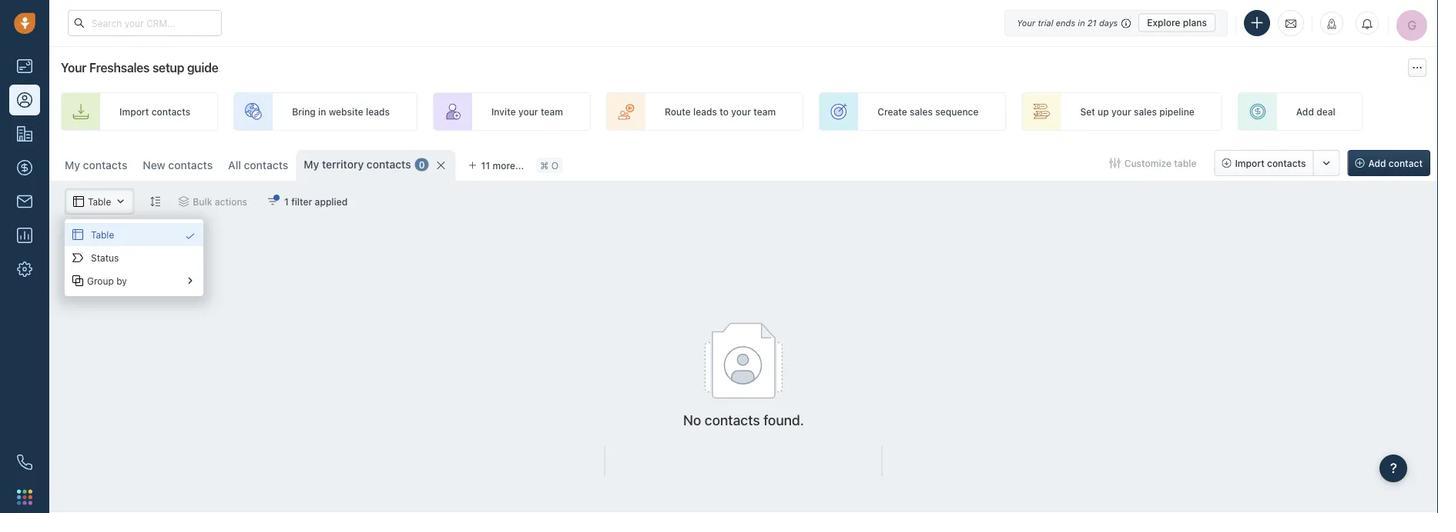 Task type: locate. For each thing, give the bounding box(es) containing it.
email image
[[1286, 17, 1297, 30]]

container_wx8msf4aqz5i3rn1 image left group
[[72, 276, 83, 287]]

container_wx8msf4aqz5i3rn1 image left table
[[72, 230, 83, 240]]

explore
[[1147, 17, 1181, 28]]

1 horizontal spatial container_wx8msf4aqz5i3rn1 image
[[185, 276, 196, 287]]

group by
[[87, 276, 127, 287]]

shade muted image
[[1118, 17, 1131, 29]]

container_wx8msf4aqz5i3rn1 image left 'status'
[[72, 253, 83, 263]]

container_wx8msf4aqz5i3rn1 image
[[72, 230, 83, 240], [185, 231, 196, 242], [72, 253, 83, 263]]

container_wx8msf4aqz5i3rn1 image
[[72, 276, 83, 287], [185, 276, 196, 287]]

by
[[116, 276, 127, 287]]

menu
[[65, 220, 203, 297]]

container_wx8msf4aqz5i3rn1 image right by
[[185, 276, 196, 287]]

0 horizontal spatial container_wx8msf4aqz5i3rn1 image
[[72, 276, 83, 287]]

group by menu item
[[65, 270, 203, 293]]

explore plans link
[[1139, 13, 1216, 32]]

container_wx8msf4aqz5i3rn1 image for table
[[72, 230, 83, 240]]

2 container_wx8msf4aqz5i3rn1 image from the left
[[185, 276, 196, 287]]

status
[[91, 253, 119, 263]]

explore plans
[[1147, 17, 1207, 28]]

container_wx8msf4aqz5i3rn1 image up group by menu item
[[185, 231, 196, 242]]

plans
[[1183, 17, 1207, 28]]



Task type: describe. For each thing, give the bounding box(es) containing it.
phone image
[[9, 448, 40, 478]]

Search your CRM... text field
[[68, 10, 222, 36]]

menu containing table
[[65, 220, 203, 297]]

container_wx8msf4aqz5i3rn1 image for status
[[72, 253, 83, 263]]

freshworks switcher image
[[17, 490, 32, 506]]

group
[[87, 276, 114, 287]]

1 container_wx8msf4aqz5i3rn1 image from the left
[[72, 276, 83, 287]]

table
[[91, 230, 114, 240]]



Task type: vqa. For each thing, say whether or not it's contained in the screenshot.
Set
no



